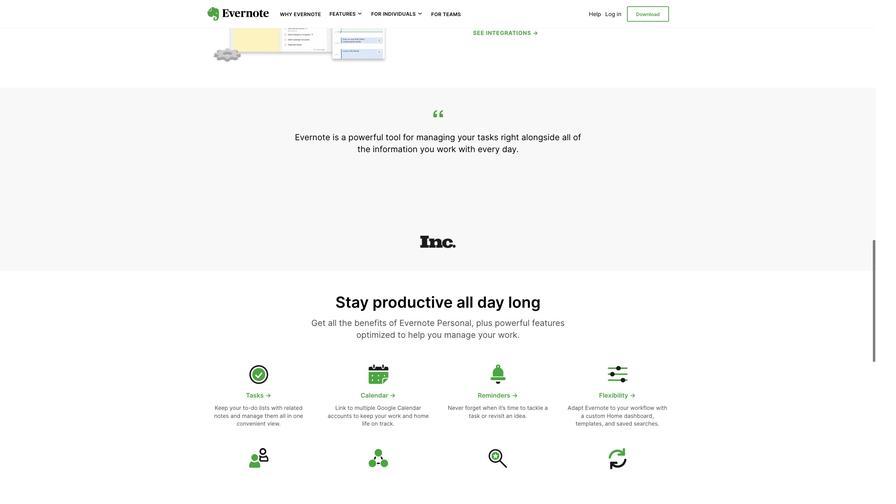 Task type: vqa. For each thing, say whether or not it's contained in the screenshot.
the dashboard,
yes



Task type: locate. For each thing, give the bounding box(es) containing it.
a right is
[[342, 132, 346, 142]]

with inside evernote is a powerful tool for managing your tasks right alongside all of the information you work with every day.
[[459, 144, 476, 154]]

1 vertical spatial manage
[[242, 413, 263, 420]]

adapt
[[568, 405, 584, 412]]

of inside the get all the benefits of evernote personal, plus powerful features optimized to help you manage your work.
[[389, 318, 397, 328]]

log
[[606, 10, 616, 17]]

1 vertical spatial work
[[388, 413, 401, 420]]

all inside evernote is a powerful tool for managing your tasks right alongside all of the information you work with every day.
[[562, 132, 571, 142]]

the inside evernote is a powerful tool for managing your tasks right alongside all of the information you work with every day.
[[358, 144, 371, 154]]

0 vertical spatial manage
[[444, 330, 476, 340]]

right
[[501, 132, 519, 142]]

→ up google at left bottom
[[390, 392, 396, 399]]

powerful up work.
[[495, 318, 530, 328]]

searches.
[[634, 420, 660, 427]]

for inside for individuals button
[[371, 11, 382, 17]]

0 horizontal spatial a
[[342, 132, 346, 142]]

home
[[607, 413, 623, 420]]

track.
[[380, 420, 395, 427]]

a right 'tackle'
[[545, 405, 548, 412]]

for teams link
[[432, 10, 461, 17]]

1 horizontal spatial manage
[[444, 330, 476, 340]]

evernote up the help
[[400, 318, 435, 328]]

work inside link to multiple google calendar accounts to keep your work and home life on track.
[[388, 413, 401, 420]]

with left every
[[459, 144, 476, 154]]

you down managing
[[420, 144, 435, 154]]

teams
[[443, 11, 461, 17]]

is
[[333, 132, 339, 142]]

0 horizontal spatial in
[[287, 413, 292, 420]]

your inside adapt evernote to your workflow with a custom home dashboard, templates, and saved searches.
[[618, 405, 629, 412]]

integrations
[[486, 29, 532, 36]]

an
[[506, 413, 513, 420]]

for left teams
[[432, 11, 442, 17]]

0 horizontal spatial calendar
[[361, 392, 389, 399]]

0 vertical spatial powerful
[[349, 132, 384, 142]]

and left home
[[403, 413, 413, 420]]

evernote inside adapt evernote to your workflow with a custom home dashboard, templates, and saved searches.
[[585, 405, 609, 412]]

0 horizontal spatial the
[[339, 318, 352, 328]]

in
[[617, 10, 622, 17], [287, 413, 292, 420]]

manage
[[444, 330, 476, 340], [242, 413, 263, 420]]

1 vertical spatial a
[[545, 405, 548, 412]]

the left the information
[[358, 144, 371, 154]]

→
[[533, 29, 539, 36], [265, 392, 272, 399], [390, 392, 396, 399], [512, 392, 518, 399], [630, 392, 636, 399]]

tool
[[386, 132, 401, 142]]

work down managing
[[437, 144, 456, 154]]

the inside the get all the benefits of evernote personal, plus powerful features optimized to help you manage your work.
[[339, 318, 352, 328]]

with up them
[[271, 405, 283, 412]]

your left the to-
[[230, 405, 241, 412]]

individuals
[[383, 11, 416, 17]]

to inside adapt evernote to your workflow with a custom home dashboard, templates, and saved searches.
[[611, 405, 616, 412]]

you
[[420, 144, 435, 154], [428, 330, 442, 340]]

→ right integrations
[[533, 29, 539, 36]]

all right get
[[328, 318, 337, 328]]

and inside adapt evernote to your workflow with a custom home dashboard, templates, and saved searches.
[[605, 420, 615, 427]]

your down google at left bottom
[[375, 413, 387, 420]]

a inside adapt evernote to your workflow with a custom home dashboard, templates, and saved searches.
[[581, 413, 585, 420]]

for left individuals
[[371, 11, 382, 17]]

accounts
[[328, 413, 352, 420]]

manage down personal,
[[444, 330, 476, 340]]

of
[[574, 132, 582, 142], [389, 318, 397, 328]]

0 vertical spatial the
[[358, 144, 371, 154]]

one
[[294, 413, 303, 420]]

tasks
[[478, 132, 499, 142]]

inc magazine logo image
[[421, 236, 456, 249]]

every
[[478, 144, 500, 154]]

related
[[284, 405, 303, 412]]

evernote up custom on the right
[[585, 405, 609, 412]]

on
[[372, 420, 378, 427]]

your inside the get all the benefits of evernote personal, plus powerful features optimized to help you manage your work.
[[479, 330, 496, 340]]

of inside evernote is a powerful tool for managing your tasks right alongside all of the information you work with every day.
[[574, 132, 582, 142]]

1 horizontal spatial calendar
[[398, 405, 421, 412]]

1 vertical spatial of
[[389, 318, 397, 328]]

1 vertical spatial you
[[428, 330, 442, 340]]

work
[[437, 144, 456, 154], [388, 413, 401, 420]]

1 vertical spatial powerful
[[495, 318, 530, 328]]

1 vertical spatial calendar
[[398, 405, 421, 412]]

0 horizontal spatial with
[[271, 405, 283, 412]]

for inside for teams link
[[432, 11, 442, 17]]

flexibility →
[[600, 392, 636, 399]]

0 horizontal spatial powerful
[[349, 132, 384, 142]]

time
[[508, 405, 519, 412]]

1 vertical spatial the
[[339, 318, 352, 328]]

0 horizontal spatial work
[[388, 413, 401, 420]]

1 horizontal spatial of
[[574, 132, 582, 142]]

1 vertical spatial in
[[287, 413, 292, 420]]

0 horizontal spatial manage
[[242, 413, 263, 420]]

with for tasks →
[[271, 405, 283, 412]]

all inside the get all the benefits of evernote personal, plus powerful features optimized to help you manage your work.
[[328, 318, 337, 328]]

keep
[[215, 405, 228, 412]]

calendar → link
[[328, 391, 429, 400]]

and down the home
[[605, 420, 615, 427]]

the down stay
[[339, 318, 352, 328]]

calendar inside link to multiple google calendar accounts to keep your work and home life on track.
[[398, 405, 421, 412]]

the
[[358, 144, 371, 154], [339, 318, 352, 328]]

search icon image
[[487, 447, 509, 470]]

with inside adapt evernote to your workflow with a custom home dashboard, templates, and saved searches.
[[656, 405, 668, 412]]

your
[[458, 132, 475, 142], [479, 330, 496, 340], [230, 405, 241, 412], [618, 405, 629, 412], [375, 413, 387, 420]]

evernote left is
[[295, 132, 330, 142]]

flexibility → link
[[567, 391, 669, 400]]

all
[[562, 132, 571, 142], [457, 293, 474, 312], [328, 318, 337, 328], [280, 413, 286, 420]]

your down plus
[[479, 330, 496, 340]]

benefits
[[355, 318, 387, 328]]

1 horizontal spatial powerful
[[495, 318, 530, 328]]

see integrations → link
[[473, 29, 539, 36]]

0 vertical spatial in
[[617, 10, 622, 17]]

→ up workflow
[[630, 392, 636, 399]]

work.
[[498, 330, 520, 340]]

work up track.
[[388, 413, 401, 420]]

1 horizontal spatial work
[[437, 144, 456, 154]]

your up the home
[[618, 405, 629, 412]]

and
[[231, 413, 241, 420], [403, 413, 413, 420], [605, 420, 615, 427]]

0 vertical spatial a
[[342, 132, 346, 142]]

powerful left tool
[[349, 132, 384, 142]]

1 horizontal spatial with
[[459, 144, 476, 154]]

2 vertical spatial a
[[581, 413, 585, 420]]

for teams
[[432, 11, 461, 17]]

2 horizontal spatial and
[[605, 420, 615, 427]]

for
[[403, 132, 414, 142]]

plus
[[476, 318, 493, 328]]

→ up time
[[512, 392, 518, 399]]

to
[[398, 330, 406, 340], [348, 405, 353, 412], [521, 405, 526, 412], [611, 405, 616, 412], [354, 413, 359, 420]]

to inside the never forget when it's time to tackle a task or revisit an idea.
[[521, 405, 526, 412]]

calendar up home
[[398, 405, 421, 412]]

in right log
[[617, 10, 622, 17]]

→ for flexibility →
[[630, 392, 636, 399]]

all right them
[[280, 413, 286, 420]]

1 horizontal spatial and
[[403, 413, 413, 420]]

1 horizontal spatial in
[[617, 10, 622, 17]]

evernote
[[294, 11, 321, 17], [295, 132, 330, 142], [400, 318, 435, 328], [585, 405, 609, 412]]

1 horizontal spatial a
[[545, 405, 548, 412]]

calendar up the multiple
[[361, 392, 389, 399]]

and inside link to multiple google calendar accounts to keep your work and home life on track.
[[403, 413, 413, 420]]

0 horizontal spatial of
[[389, 318, 397, 328]]

2 horizontal spatial with
[[656, 405, 668, 412]]

convenient
[[237, 420, 266, 427]]

0 horizontal spatial for
[[371, 11, 382, 17]]

1 horizontal spatial the
[[358, 144, 371, 154]]

log in link
[[606, 10, 622, 17]]

to up the home
[[611, 405, 616, 412]]

1 horizontal spatial for
[[432, 11, 442, 17]]

0 horizontal spatial and
[[231, 413, 241, 420]]

0 vertical spatial of
[[574, 132, 582, 142]]

a
[[342, 132, 346, 142], [545, 405, 548, 412], [581, 413, 585, 420]]

0 vertical spatial work
[[437, 144, 456, 154]]

manage up the convenient
[[242, 413, 263, 420]]

a up the templates,
[[581, 413, 585, 420]]

calendar
[[361, 392, 389, 399], [398, 405, 421, 412]]

→ up lists
[[265, 392, 272, 399]]

to up idea.
[[521, 405, 526, 412]]

features
[[532, 318, 565, 328]]

to left keep on the bottom left
[[354, 413, 359, 420]]

custom
[[586, 413, 606, 420]]

in down related
[[287, 413, 292, 420]]

alongside
[[522, 132, 560, 142]]

see integrations →
[[473, 29, 539, 36]]

with right workflow
[[656, 405, 668, 412]]

→ for tasks →
[[265, 392, 272, 399]]

0 vertical spatial you
[[420, 144, 435, 154]]

powerful inside evernote is a powerful tool for managing your tasks right alongside all of the information you work with every day.
[[349, 132, 384, 142]]

evernote logo image
[[207, 7, 269, 21]]

it's
[[499, 405, 506, 412]]

you right the help
[[428, 330, 442, 340]]

all right alongside
[[562, 132, 571, 142]]

to left the help
[[398, 330, 406, 340]]

your left tasks
[[458, 132, 475, 142]]

with inside keep your to-do lists with related notes and manage them all in one convenient view.
[[271, 405, 283, 412]]

and right notes on the bottom
[[231, 413, 241, 420]]

2 horizontal spatial a
[[581, 413, 585, 420]]

view.
[[267, 420, 281, 427]]

powerful
[[349, 132, 384, 142], [495, 318, 530, 328]]



Task type: describe. For each thing, give the bounding box(es) containing it.
saved
[[617, 420, 633, 427]]

log in
[[606, 10, 622, 17]]

work inside evernote is a powerful tool for managing your tasks right alongside all of the information you work with every day.
[[437, 144, 456, 154]]

checkmark icon image
[[248, 363, 270, 386]]

link
[[336, 405, 346, 412]]

to right link
[[348, 405, 353, 412]]

notes
[[214, 413, 229, 420]]

with for flexibility →
[[656, 405, 668, 412]]

templates,
[[576, 420, 604, 427]]

all up personal,
[[457, 293, 474, 312]]

dashboard,
[[624, 413, 654, 420]]

get
[[312, 318, 326, 328]]

evernote inside the get all the benefits of evernote personal, plus powerful features optimized to help you manage your work.
[[400, 318, 435, 328]]

information
[[373, 144, 418, 154]]

download
[[637, 11, 660, 17]]

reminders
[[478, 392, 511, 399]]

long
[[509, 293, 541, 312]]

workflow
[[631, 405, 655, 412]]

optimized
[[357, 330, 396, 340]]

evernote inside evernote is a powerful tool for managing your tasks right alongside all of the information you work with every day.
[[295, 132, 330, 142]]

lists
[[259, 405, 270, 412]]

help
[[408, 330, 425, 340]]

to inside the get all the benefits of evernote personal, plus powerful features optimized to help you manage your work.
[[398, 330, 406, 340]]

why
[[280, 11, 293, 17]]

reminders → link
[[447, 391, 549, 400]]

flexibility
[[600, 392, 629, 399]]

your inside evernote is a powerful tool for managing your tasks right alongside all of the information you work with every day.
[[458, 132, 475, 142]]

and inside keep your to-do lists with related notes and manage them all in one convenient view.
[[231, 413, 241, 420]]

do
[[251, 405, 258, 412]]

stay
[[336, 293, 369, 312]]

connection icon image
[[367, 447, 390, 470]]

tasks
[[246, 392, 264, 399]]

why evernote link
[[280, 10, 321, 17]]

you inside the get all the benefits of evernote personal, plus powerful features optimized to help you manage your work.
[[428, 330, 442, 340]]

tasks →
[[246, 392, 272, 399]]

stay productive all day long
[[336, 293, 541, 312]]

→ for calendar →
[[390, 392, 396, 399]]

when
[[483, 405, 497, 412]]

day.
[[503, 144, 519, 154]]

your inside link to multiple google calendar accounts to keep your work and home life on track.
[[375, 413, 387, 420]]

features button
[[330, 10, 363, 17]]

life
[[362, 420, 370, 427]]

a inside the never forget when it's time to tackle a task or revisit an idea.
[[545, 405, 548, 412]]

revisit
[[489, 413, 505, 420]]

to-
[[243, 405, 251, 412]]

forget
[[465, 405, 481, 412]]

evernote integrations showcase image
[[207, 0, 389, 63]]

idea.
[[514, 413, 527, 420]]

never forget when it's time to tackle a task or revisit an idea.
[[448, 405, 548, 420]]

multiple
[[355, 405, 376, 412]]

why evernote
[[280, 11, 321, 17]]

managing
[[417, 132, 455, 142]]

or
[[482, 413, 487, 420]]

productive
[[373, 293, 453, 312]]

tackle
[[528, 405, 544, 412]]

a inside evernote is a powerful tool for managing your tasks right alongside all of the information you work with every day.
[[342, 132, 346, 142]]

for individuals
[[371, 11, 416, 17]]

task
[[469, 413, 480, 420]]

download link
[[627, 6, 669, 22]]

→ for reminders →
[[512, 392, 518, 399]]

manage inside keep your to-do lists with related notes and manage them all in one convenient view.
[[242, 413, 263, 420]]

0 vertical spatial calendar
[[361, 392, 389, 399]]

reminders →
[[478, 392, 518, 399]]

settings icon image
[[607, 363, 629, 386]]

link to multiple google calendar accounts to keep your work and home life on track.
[[328, 405, 429, 427]]

get all the benefits of evernote personal, plus powerful features optimized to help you manage your work.
[[312, 318, 565, 340]]

keep your to-do lists with related notes and manage them all in one convenient view.
[[214, 405, 303, 427]]

calendar →
[[361, 392, 396, 399]]

for individuals button
[[371, 10, 423, 17]]

features
[[330, 11, 356, 17]]

your inside keep your to-do lists with related notes and manage them all in one convenient view.
[[230, 405, 241, 412]]

them
[[265, 413, 278, 420]]

help
[[589, 10, 602, 17]]

manage inside the get all the benefits of evernote personal, plus powerful features optimized to help you manage your work.
[[444, 330, 476, 340]]

sync icon image
[[607, 447, 629, 470]]

bell icon image
[[487, 363, 509, 386]]

adapt evernote to your workflow with a custom home dashboard, templates, and saved searches.
[[568, 405, 668, 427]]

in inside keep your to-do lists with related notes and manage them all in one convenient view.
[[287, 413, 292, 420]]

keep
[[361, 413, 373, 420]]

delegate icon image
[[248, 447, 270, 470]]

for for for individuals
[[371, 11, 382, 17]]

home
[[414, 413, 429, 420]]

for for for teams
[[432, 11, 442, 17]]

see
[[473, 29, 485, 36]]

personal,
[[437, 318, 474, 328]]

tasks → link
[[208, 391, 310, 400]]

all inside keep your to-do lists with related notes and manage them all in one convenient view.
[[280, 413, 286, 420]]

evernote right why
[[294, 11, 321, 17]]

help link
[[589, 10, 602, 17]]

google
[[377, 405, 396, 412]]

evernote is a powerful tool for managing your tasks right alongside all of the information you work with every day.
[[295, 132, 582, 154]]

you inside evernote is a powerful tool for managing your tasks right alongside all of the information you work with every day.
[[420, 144, 435, 154]]

powerful inside the get all the benefits of evernote personal, plus powerful features optimized to help you manage your work.
[[495, 318, 530, 328]]

day
[[478, 293, 505, 312]]

calendar icon image
[[367, 363, 390, 386]]

never
[[448, 405, 464, 412]]



